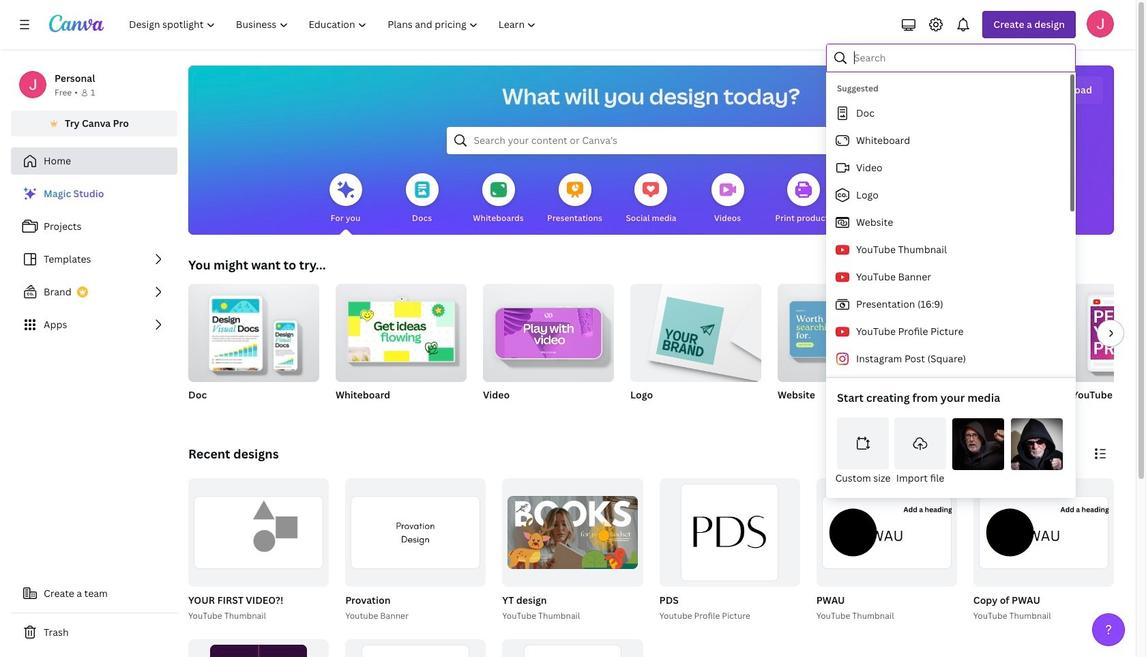 Task type: describe. For each thing, give the bounding box(es) containing it.
james peterson image
[[1087, 10, 1115, 38]]

Search search field
[[855, 45, 1067, 71]]



Task type: vqa. For each thing, say whether or not it's contained in the screenshot.
streamline
no



Task type: locate. For each thing, give the bounding box(es) containing it.
list
[[11, 180, 177, 339]]

top level navigation element
[[120, 11, 548, 38]]

None search field
[[447, 127, 856, 154]]

group
[[188, 278, 319, 419], [188, 278, 319, 382], [336, 278, 467, 419], [336, 278, 467, 382], [483, 278, 614, 419], [483, 278, 614, 382], [631, 278, 762, 419], [631, 278, 762, 382], [778, 284, 909, 419], [778, 284, 909, 382], [926, 284, 1057, 419], [1073, 284, 1147, 419], [186, 478, 329, 623], [188, 478, 329, 587], [343, 478, 486, 623], [345, 478, 486, 587], [500, 478, 643, 623], [503, 478, 643, 587], [657, 478, 800, 623], [814, 478, 957, 623], [971, 478, 1115, 623], [974, 478, 1115, 587], [188, 639, 329, 657], [345, 639, 486, 657], [503, 639, 643, 657]]

Search search field
[[474, 128, 829, 154]]



